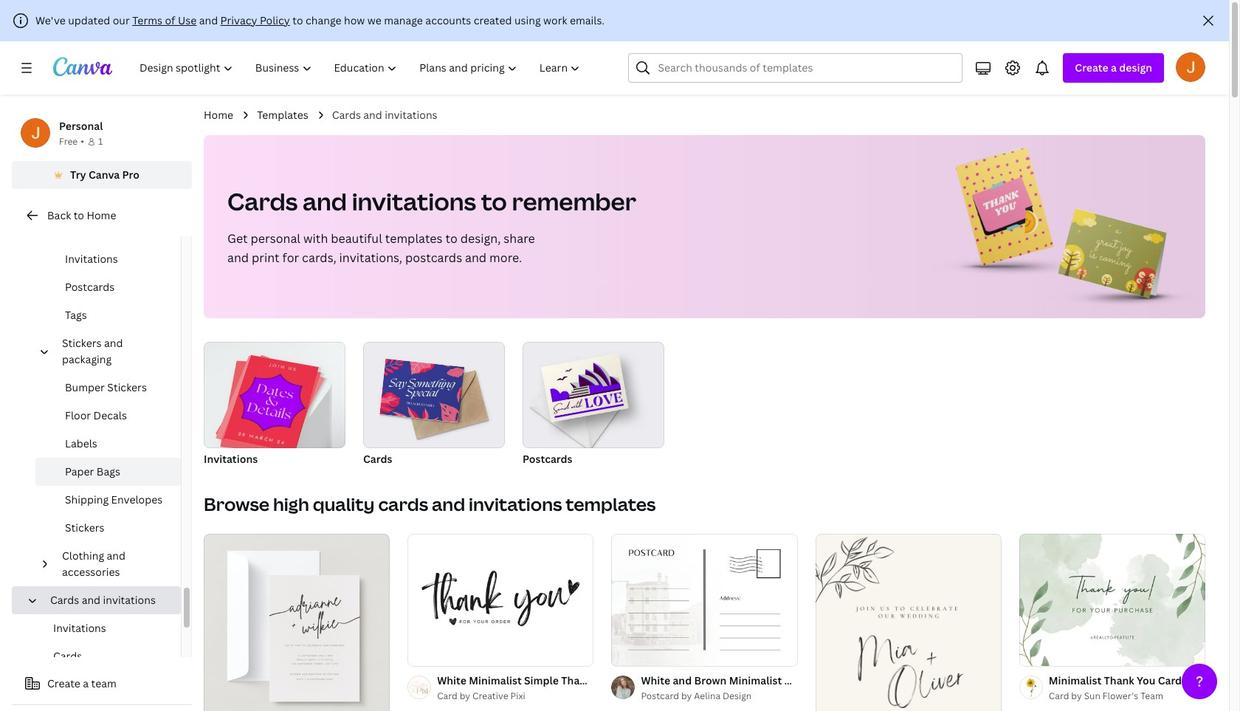 Task type: locate. For each thing, give the bounding box(es) containing it.
0 horizontal spatial a
[[83, 676, 89, 691]]

1 vertical spatial home
[[87, 208, 116, 222]]

2 vertical spatial invitations link
[[24, 614, 181, 643]]

personal
[[251, 230, 301, 247]]

flower's
[[1103, 690, 1139, 702]]

thank right simple
[[562, 674, 592, 688]]

3 minimalist from the left
[[1049, 674, 1102, 688]]

high
[[273, 492, 309, 516]]

invitations up browse at the bottom
[[204, 452, 258, 466]]

a inside create a design dropdown button
[[1112, 61, 1117, 75]]

invitations
[[385, 108, 438, 122], [352, 185, 476, 217], [469, 492, 562, 516], [103, 593, 156, 607]]

white
[[437, 674, 467, 688], [641, 674, 671, 688]]

1 horizontal spatial postcards link
[[523, 342, 665, 469]]

postcard image
[[523, 342, 665, 448], [542, 353, 629, 423]]

1 horizontal spatial a
[[1112, 61, 1117, 75]]

to right the "policy"
[[293, 13, 303, 27]]

2 horizontal spatial minimalist
[[1049, 674, 1102, 688]]

1 minimalist from the left
[[469, 674, 522, 688]]

card down "1 of 2"
[[616, 674, 640, 688]]

thank inside minimalist thank you card card by sun flower's team
[[1105, 674, 1135, 688]]

stickers up clothing
[[65, 521, 105, 535]]

get
[[227, 230, 248, 247]]

by inside the white minimalist simple thank you card card by creative pixi
[[460, 690, 471, 702]]

1 horizontal spatial 1
[[622, 648, 627, 660]]

create left team
[[47, 676, 80, 691]]

remember
[[512, 185, 637, 217]]

1 vertical spatial a
[[83, 676, 89, 691]]

invitations
[[65, 252, 118, 266], [204, 452, 258, 466], [53, 621, 106, 635]]

minimalist up creative
[[469, 674, 522, 688]]

stickers
[[62, 336, 102, 350], [107, 380, 147, 394], [65, 521, 105, 535]]

create inside "button"
[[47, 676, 80, 691]]

0 vertical spatial stickers
[[62, 336, 102, 350]]

invitations up create a team
[[53, 621, 106, 635]]

card image
[[363, 342, 505, 448], [380, 359, 465, 423]]

0 vertical spatial cards and invitations
[[332, 108, 438, 122]]

change
[[306, 13, 342, 27]]

and down accessories
[[82, 593, 101, 607]]

white inside the white minimalist simple thank you card card by creative pixi
[[437, 674, 467, 688]]

2 vertical spatial invitations
[[53, 621, 106, 635]]

simple
[[524, 674, 559, 688]]

1 horizontal spatial white
[[641, 674, 671, 688]]

clothing and accessories button
[[56, 542, 172, 586]]

home up folded cards
[[87, 208, 116, 222]]

3 by from the left
[[1072, 690, 1083, 702]]

a left design
[[1112, 61, 1117, 75]]

free
[[59, 135, 78, 148]]

1 horizontal spatial templates
[[566, 492, 656, 516]]

1 left 2
[[622, 648, 627, 660]]

minimalist inside "white and brown minimalist photo travel postcard postcard by aelina design"
[[729, 674, 782, 688]]

cards right folded on the left top of the page
[[102, 224, 131, 238]]

1 vertical spatial cards link
[[24, 643, 181, 671]]

stickers for stickers
[[65, 521, 105, 535]]

by left sun
[[1072, 690, 1083, 702]]

by inside minimalist thank you card card by sun flower's team
[[1072, 690, 1083, 702]]

1 vertical spatial invitations link
[[204, 342, 346, 469]]

0 horizontal spatial create
[[47, 676, 80, 691]]

design,
[[461, 230, 501, 247]]

floor
[[65, 408, 91, 422]]

to
[[293, 13, 303, 27], [481, 185, 507, 217], [74, 208, 84, 222], [446, 230, 458, 247]]

0 horizontal spatial 1
[[98, 135, 103, 148]]

1 horizontal spatial create
[[1076, 61, 1109, 75]]

thank
[[562, 674, 592, 688], [1105, 674, 1135, 688]]

white and brown minimalist photo travel postcard postcard by aelina design
[[641, 674, 895, 702]]

cards link for folded cards
[[24, 643, 181, 671]]

thank inside the white minimalist simple thank you card card by creative pixi
[[562, 674, 592, 688]]

0 vertical spatial invitations link
[[35, 245, 181, 273]]

white up card by creative pixi link
[[437, 674, 467, 688]]

create for create a team
[[47, 676, 80, 691]]

and left brown
[[673, 674, 692, 688]]

0 vertical spatial create
[[1076, 61, 1109, 75]]

0 horizontal spatial minimalist
[[469, 674, 522, 688]]

invitation image
[[204, 342, 346, 448], [223, 355, 318, 453]]

of
[[165, 13, 175, 27], [629, 648, 637, 660]]

tags
[[65, 308, 87, 322]]

tags link
[[35, 301, 181, 329]]

white and brown minimalist photo travel postcard link
[[641, 673, 895, 689]]

cards and invitations
[[332, 108, 438, 122], [50, 593, 156, 607]]

0 horizontal spatial of
[[165, 13, 175, 27]]

jeremy miller image
[[1176, 52, 1206, 82]]

a for design
[[1112, 61, 1117, 75]]

we've updated our terms of use and privacy policy to change how we manage accounts created using work emails.
[[35, 13, 605, 27]]

cards and invitations down top level navigation element
[[332, 108, 438, 122]]

try
[[70, 168, 86, 182]]

pro
[[122, 168, 140, 182]]

pixi
[[511, 690, 526, 702]]

get personal with beautiful templates to design, share and print for cards, invitations, postcards and more.
[[227, 230, 535, 266]]

shipping envelopes link
[[35, 486, 181, 514]]

1 by from the left
[[460, 690, 471, 702]]

by inside "white and brown minimalist photo travel postcard postcard by aelina design"
[[682, 690, 692, 702]]

1 vertical spatial 1
[[622, 648, 627, 660]]

white minimalist simple thank you card image
[[408, 534, 594, 666]]

you right simple
[[594, 674, 613, 688]]

2 minimalist from the left
[[729, 674, 782, 688]]

cards link for home
[[363, 342, 505, 469]]

and inside "white and brown minimalist photo travel postcard postcard by aelina design"
[[673, 674, 692, 688]]

0 horizontal spatial cards and invitations
[[50, 593, 156, 607]]

1 vertical spatial postcard
[[641, 690, 679, 702]]

accessories
[[62, 565, 120, 579]]

2 by from the left
[[682, 690, 692, 702]]

card
[[616, 674, 640, 688], [1159, 674, 1183, 688], [437, 690, 458, 702], [1049, 690, 1070, 702]]

work
[[544, 13, 568, 27]]

1 vertical spatial cards and invitations
[[50, 593, 156, 607]]

0 vertical spatial invitations
[[65, 252, 118, 266]]

create left design
[[1076, 61, 1109, 75]]

to up postcards
[[446, 230, 458, 247]]

cards up personal
[[227, 185, 298, 217]]

postcards link for cards link related to home
[[523, 342, 665, 469]]

white down 2
[[641, 674, 671, 688]]

1 horizontal spatial you
[[1137, 674, 1156, 688]]

0 horizontal spatial by
[[460, 690, 471, 702]]

invitations down folded cards
[[65, 252, 118, 266]]

decals
[[93, 408, 127, 422]]

None search field
[[629, 53, 963, 83]]

postcard by aelina design link
[[641, 689, 798, 704]]

you inside minimalist thank you card card by sun flower's team
[[1137, 674, 1156, 688]]

manage
[[384, 13, 423, 27]]

1 horizontal spatial home
[[204, 108, 233, 122]]

0 horizontal spatial postcards
[[65, 280, 115, 294]]

and down tags link
[[104, 336, 123, 350]]

stickers and packaging button
[[56, 329, 172, 374]]

1 right •
[[98, 135, 103, 148]]

thank up flower's
[[1105, 674, 1135, 688]]

1 horizontal spatial minimalist
[[729, 674, 782, 688]]

0 horizontal spatial you
[[594, 674, 613, 688]]

of left 2
[[629, 648, 637, 660]]

1 vertical spatial postcards link
[[523, 342, 665, 469]]

creative
[[473, 690, 509, 702]]

1 horizontal spatial thank
[[1105, 674, 1135, 688]]

0 horizontal spatial postcards link
[[35, 273, 181, 301]]

0 vertical spatial cards link
[[363, 342, 505, 469]]

cards link
[[363, 342, 505, 469], [24, 643, 181, 671]]

minimalist inside the white minimalist simple thank you card card by creative pixi
[[469, 674, 522, 688]]

0 vertical spatial a
[[1112, 61, 1117, 75]]

1 horizontal spatial postcard
[[851, 674, 895, 688]]

a inside create a team "button"
[[83, 676, 89, 691]]

0 vertical spatial postcards link
[[35, 273, 181, 301]]

0 vertical spatial 1
[[98, 135, 103, 148]]

by left the aelina
[[682, 690, 692, 702]]

cards up "cards"
[[363, 452, 392, 466]]

ivory black minimalist luxury wedding invitation image
[[204, 534, 390, 711]]

with
[[304, 230, 328, 247]]

1 you from the left
[[594, 674, 613, 688]]

white for white and brown minimalist photo travel postcard
[[641, 674, 671, 688]]

0 horizontal spatial white
[[437, 674, 467, 688]]

1 horizontal spatial cards link
[[363, 342, 505, 469]]

and down stickers link
[[107, 549, 126, 563]]

create inside dropdown button
[[1076, 61, 1109, 75]]

1 vertical spatial postcards
[[523, 452, 573, 466]]

and down get
[[227, 250, 249, 266]]

cards and invitations down accessories
[[50, 593, 156, 607]]

packaging
[[62, 352, 112, 366]]

2 you from the left
[[1137, 674, 1156, 688]]

white inside "white and brown minimalist photo travel postcard postcard by aelina design"
[[641, 674, 671, 688]]

stickers inside bumper stickers link
[[107, 380, 147, 394]]

personal
[[59, 119, 103, 133]]

team
[[1141, 690, 1164, 702]]

2
[[639, 648, 643, 660]]

stickers inside stickers link
[[65, 521, 105, 535]]

1 vertical spatial templates
[[566, 492, 656, 516]]

a left team
[[83, 676, 89, 691]]

minimalist inside minimalist thank you card card by sun flower's team
[[1049, 674, 1102, 688]]

white and brown minimalist photo travel postcard image
[[612, 534, 798, 666]]

0 horizontal spatial templates
[[385, 230, 443, 247]]

stickers up packaging
[[62, 336, 102, 350]]

1 vertical spatial invitations
[[204, 452, 258, 466]]

minimalist up design
[[729, 674, 782, 688]]

stickers up decals
[[107, 380, 147, 394]]

browse
[[204, 492, 270, 516]]

and
[[199, 13, 218, 27], [364, 108, 382, 122], [303, 185, 347, 217], [227, 250, 249, 266], [465, 250, 487, 266], [104, 336, 123, 350], [432, 492, 465, 516], [107, 549, 126, 563], [82, 593, 101, 607], [673, 674, 692, 688]]

accounts
[[426, 13, 471, 27]]

minimalist up sun
[[1049, 674, 1102, 688]]

of left use
[[165, 13, 175, 27]]

minimalist thank you card link
[[1049, 673, 1183, 689]]

postcards
[[405, 250, 462, 266]]

0 vertical spatial of
[[165, 13, 175, 27]]

1 white from the left
[[437, 674, 467, 688]]

1 horizontal spatial by
[[682, 690, 692, 702]]

2 thank from the left
[[1105, 674, 1135, 688]]

our
[[113, 13, 130, 27]]

0 horizontal spatial cards link
[[24, 643, 181, 671]]

2 horizontal spatial by
[[1072, 690, 1083, 702]]

create a team
[[47, 676, 117, 691]]

1
[[98, 135, 103, 148], [622, 648, 627, 660]]

1 thank from the left
[[562, 674, 592, 688]]

stickers link
[[35, 514, 181, 542]]

browse high quality cards and invitations templates
[[204, 492, 656, 516]]

0 horizontal spatial thank
[[562, 674, 592, 688]]

home
[[204, 108, 233, 122], [87, 208, 116, 222]]

2 white from the left
[[641, 674, 671, 688]]

2 vertical spatial stickers
[[65, 521, 105, 535]]

0 horizontal spatial postcard
[[641, 690, 679, 702]]

white for white minimalist simple thank you card
[[437, 674, 467, 688]]

emails.
[[570, 13, 605, 27]]

1 vertical spatial stickers
[[107, 380, 147, 394]]

create a design
[[1076, 61, 1153, 75]]

cards,
[[302, 250, 337, 266]]

postcard right travel
[[851, 674, 895, 688]]

back
[[47, 208, 71, 222]]

clothing
[[62, 549, 104, 563]]

1 horizontal spatial of
[[629, 648, 637, 660]]

home left the templates
[[204, 108, 233, 122]]

stickers inside stickers and packaging
[[62, 336, 102, 350]]

you up team
[[1137, 674, 1156, 688]]

folded cards
[[65, 224, 131, 238]]

cards
[[332, 108, 361, 122], [227, 185, 298, 217], [102, 224, 131, 238], [363, 452, 392, 466], [50, 593, 79, 607], [53, 649, 82, 663]]

you
[[594, 674, 613, 688], [1137, 674, 1156, 688]]

shipping envelopes
[[65, 493, 163, 507]]

postcard down 2
[[641, 690, 679, 702]]

invitations link for home
[[204, 342, 346, 469]]

how
[[344, 13, 365, 27]]

by left creative
[[460, 690, 471, 702]]

minimalist
[[469, 674, 522, 688], [729, 674, 782, 688], [1049, 674, 1102, 688]]

create
[[1076, 61, 1109, 75], [47, 676, 80, 691]]

0 vertical spatial templates
[[385, 230, 443, 247]]

0 horizontal spatial home
[[87, 208, 116, 222]]

1 vertical spatial create
[[47, 676, 80, 691]]

quality
[[313, 492, 375, 516]]



Task type: vqa. For each thing, say whether or not it's contained in the screenshot.
the bottommost the cancel
no



Task type: describe. For each thing, give the bounding box(es) containing it.
cards up create a team
[[53, 649, 82, 663]]

card left sun
[[1049, 690, 1070, 702]]

privacy
[[221, 13, 257, 27]]

to up folded on the left top of the page
[[74, 208, 84, 222]]

cards down accessories
[[50, 593, 79, 607]]

bumper
[[65, 380, 105, 394]]

beautiful
[[331, 230, 382, 247]]

terms of use link
[[132, 13, 197, 27]]

more.
[[490, 250, 522, 266]]

card by sun flower's team link
[[1049, 689, 1183, 704]]

Search search field
[[658, 54, 954, 82]]

stickers for stickers and packaging
[[62, 336, 102, 350]]

terms
[[132, 13, 163, 27]]

top level navigation element
[[130, 53, 593, 83]]

cards down top level navigation element
[[332, 108, 361, 122]]

photo
[[785, 674, 815, 688]]

0 vertical spatial home
[[204, 108, 233, 122]]

use
[[178, 13, 197, 27]]

stickers and packaging
[[62, 336, 123, 366]]

to up design,
[[481, 185, 507, 217]]

0 vertical spatial postcard
[[851, 674, 895, 688]]

brown
[[695, 674, 727, 688]]

and right "cards"
[[432, 492, 465, 516]]

1 horizontal spatial postcards
[[523, 452, 573, 466]]

cards
[[378, 492, 428, 516]]

invitations link for folded cards
[[24, 614, 181, 643]]

we've
[[35, 13, 66, 27]]

you inside the white minimalist simple thank you card card by creative pixi
[[594, 674, 613, 688]]

updated
[[68, 13, 110, 27]]

design
[[723, 690, 752, 702]]

0 vertical spatial postcards
[[65, 280, 115, 294]]

and inside stickers and packaging
[[104, 336, 123, 350]]

minimalist thank you card image
[[1020, 534, 1206, 666]]

created
[[474, 13, 512, 27]]

for
[[283, 250, 299, 266]]

floor decals link
[[35, 402, 181, 430]]

policy
[[260, 13, 290, 27]]

using
[[515, 13, 541, 27]]

card up team
[[1159, 674, 1183, 688]]

try canva pro
[[70, 168, 140, 182]]

back to home
[[47, 208, 116, 222]]

create a team button
[[12, 669, 192, 699]]

sun
[[1085, 690, 1101, 702]]

1 for 1 of 2
[[622, 648, 627, 660]]

templates link
[[257, 107, 308, 123]]

labels
[[65, 436, 97, 451]]

to inside get personal with beautiful templates to design, share and print for cards, invitations, postcards and more.
[[446, 230, 458, 247]]

cream minimalist elegant handwritten wedding invitation image
[[816, 534, 1002, 711]]

paper
[[65, 465, 94, 479]]

paper bags
[[65, 465, 120, 479]]

•
[[81, 135, 84, 148]]

and down top level navigation element
[[364, 108, 382, 122]]

1 of 2
[[622, 648, 643, 660]]

canva
[[89, 168, 120, 182]]

a for team
[[83, 676, 89, 691]]

bags
[[97, 465, 120, 479]]

shipping
[[65, 493, 109, 507]]

folded
[[65, 224, 99, 238]]

bumper stickers link
[[35, 374, 181, 402]]

bumper stickers
[[65, 380, 147, 394]]

create for create a design
[[1076, 61, 1109, 75]]

1 vertical spatial of
[[629, 648, 637, 660]]

invitations for the topmost the invitations 'link'
[[65, 252, 118, 266]]

templates
[[257, 108, 308, 122]]

templates inside get personal with beautiful templates to design, share and print for cards, invitations, postcards and more.
[[385, 230, 443, 247]]

1 horizontal spatial cards and invitations
[[332, 108, 438, 122]]

clothing and accessories
[[62, 549, 126, 579]]

and down design,
[[465, 250, 487, 266]]

team
[[91, 676, 117, 691]]

1 for 1
[[98, 135, 103, 148]]

design
[[1120, 61, 1153, 75]]

travel
[[818, 674, 848, 688]]

card by creative pixi link
[[437, 689, 594, 704]]

paper bags link
[[35, 458, 181, 486]]

envelopes
[[111, 493, 163, 507]]

and up with
[[303, 185, 347, 217]]

try canva pro button
[[12, 161, 192, 189]]

postcards link for the topmost the invitations 'link'
[[35, 273, 181, 301]]

privacy policy link
[[221, 13, 290, 27]]

we
[[368, 13, 382, 27]]

labels link
[[35, 430, 181, 458]]

cards and invitations to remember image
[[931, 135, 1206, 318]]

1 of 2 link
[[612, 534, 798, 666]]

cards and invitations to remember
[[227, 185, 637, 217]]

create a design button
[[1064, 53, 1165, 83]]

card left creative
[[437, 690, 458, 702]]

invitations,
[[339, 250, 403, 266]]

minimalist thank you card card by sun flower's team
[[1049, 674, 1183, 702]]

folded cards link
[[35, 217, 181, 245]]

invitations for the invitations 'link' for folded cards
[[53, 621, 106, 635]]

and inside 'clothing and accessories'
[[107, 549, 126, 563]]

white minimalist simple thank you card card by creative pixi
[[437, 674, 640, 702]]

home link
[[204, 107, 233, 123]]

floor decals
[[65, 408, 127, 422]]

white minimalist simple thank you card link
[[437, 673, 640, 689]]

and right use
[[199, 13, 218, 27]]

aelina
[[694, 690, 721, 702]]



